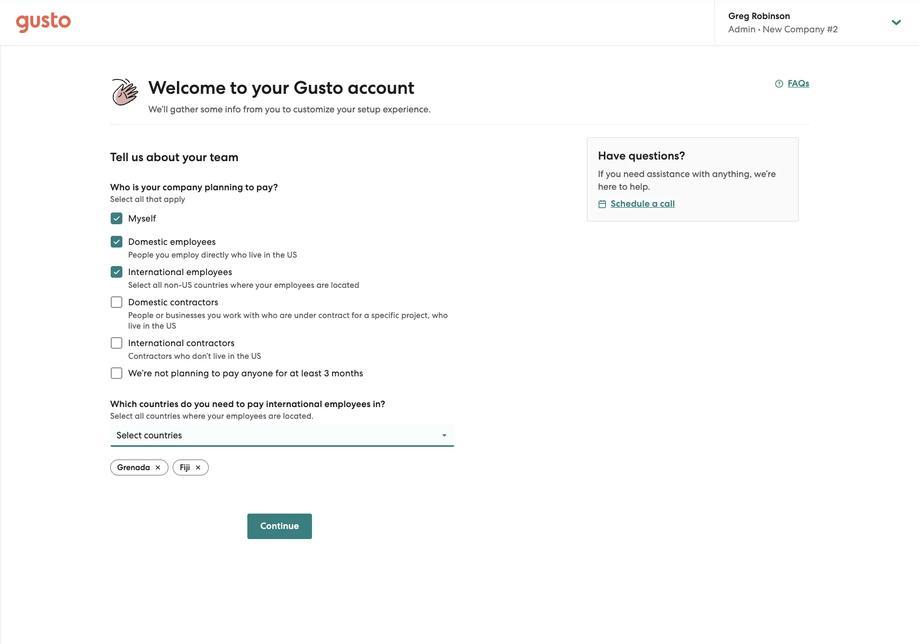 Task type: locate. For each thing, give the bounding box(es) containing it.
people you employ directly who live in the us
[[128, 250, 297, 260]]

0 horizontal spatial with
[[244, 311, 260, 320]]

0 vertical spatial the
[[273, 250, 285, 260]]

people for domestic employees
[[128, 250, 154, 260]]

the
[[273, 250, 285, 260], [152, 321, 164, 331], [237, 351, 249, 361]]

to
[[230, 77, 248, 99], [283, 104, 291, 114], [619, 181, 628, 192], [245, 182, 254, 193], [212, 368, 220, 378], [236, 399, 245, 410]]

live up select all non-us countries where your employees are located
[[249, 250, 262, 260]]

1 vertical spatial pay
[[247, 399, 264, 410]]

people up international employees checkbox
[[128, 250, 154, 260]]

employees
[[170, 236, 216, 247], [186, 267, 232, 277], [274, 280, 315, 290], [325, 399, 371, 410], [226, 411, 267, 421]]

setup
[[358, 104, 381, 114]]

1 horizontal spatial pay
[[247, 399, 264, 410]]

planning down team
[[205, 182, 243, 193]]

International employees checkbox
[[105, 260, 128, 284]]

0 vertical spatial countries
[[194, 280, 228, 290]]

need
[[624, 169, 645, 179], [212, 399, 234, 410]]

welcome to your gusto account we'll gather some info from you to customize your setup experience.
[[148, 77, 431, 114]]

0 horizontal spatial in
[[143, 321, 150, 331]]

we're
[[755, 169, 776, 179]]

apply
[[164, 195, 185, 204]]

0 horizontal spatial live
[[128, 321, 141, 331]]

anything,
[[713, 169, 752, 179]]

1 horizontal spatial a
[[652, 198, 658, 209]]

contractors up businesses
[[170, 297, 218, 307]]

1 vertical spatial domestic
[[128, 297, 168, 307]]

1 people from the top
[[128, 250, 154, 260]]

your down we're not planning to pay anyone for at least 3 months
[[208, 411, 224, 421]]

where inside which countries do you need to pay international employees in? select all countries where your employees are located.
[[182, 411, 206, 421]]

1 vertical spatial countries
[[139, 399, 179, 410]]

in up we're not planning to pay anyone for at least 3 months
[[228, 351, 235, 361]]

2 horizontal spatial the
[[273, 250, 285, 260]]

you inside which countries do you need to pay international employees in? select all countries where your employees are located.
[[194, 399, 210, 410]]

We're not planning to pay anyone for at least 3 months checkbox
[[105, 362, 128, 385]]

we're
[[128, 368, 152, 378]]

1 horizontal spatial with
[[693, 169, 711, 179]]

with inside if you need assistance with anything, we're here to help.
[[693, 169, 711, 179]]

questions?
[[629, 149, 686, 163]]

people for domestic contractors
[[128, 311, 154, 320]]

all down is
[[135, 195, 144, 204]]

need right do on the left bottom of the page
[[212, 399, 234, 410]]

fiji
[[180, 463, 190, 472]]

all down which
[[135, 411, 144, 421]]

team
[[210, 150, 239, 164]]

you right from
[[265, 104, 280, 114]]

countries left do on the left bottom of the page
[[139, 399, 179, 410]]

2 domestic from the top
[[128, 297, 168, 307]]

live right don't
[[213, 351, 226, 361]]

1 vertical spatial with
[[244, 311, 260, 320]]

pay down anyone
[[247, 399, 264, 410]]

0 vertical spatial contractors
[[170, 297, 218, 307]]

assistance
[[647, 169, 690, 179]]

robinson
[[752, 11, 791, 22]]

your inside which countries do you need to pay international employees in? select all countries where your employees are located.
[[208, 411, 224, 421]]

0 vertical spatial international
[[128, 267, 184, 277]]

1 vertical spatial the
[[152, 321, 164, 331]]

1 horizontal spatial for
[[352, 311, 362, 320]]

0 vertical spatial domestic
[[128, 236, 168, 247]]

3
[[324, 368, 329, 378]]

we're not planning to pay anyone for at least 3 months
[[128, 368, 363, 378]]

customize
[[293, 104, 335, 114]]

select up the domestic contractors option
[[128, 280, 151, 290]]

grenada
[[117, 463, 150, 472]]

1 domestic from the top
[[128, 236, 168, 247]]

all left non- in the top of the page
[[153, 280, 162, 290]]

countries down "not"
[[146, 411, 180, 421]]

contractors
[[170, 297, 218, 307], [186, 338, 235, 348]]

2 international from the top
[[128, 338, 184, 348]]

for right contract
[[352, 311, 362, 320]]

1 vertical spatial live
[[128, 321, 141, 331]]

who right project,
[[432, 311, 448, 320]]

1 horizontal spatial need
[[624, 169, 645, 179]]

countries
[[194, 280, 228, 290], [139, 399, 179, 410], [146, 411, 180, 421]]

•
[[758, 24, 761, 34]]

live
[[249, 250, 262, 260], [128, 321, 141, 331], [213, 351, 226, 361]]

are inside which countries do you need to pay international employees in? select all countries where your employees are located.
[[269, 411, 281, 421]]

where down do on the left bottom of the page
[[182, 411, 206, 421]]

the up we're not planning to pay anyone for at least 3 months
[[237, 351, 249, 361]]

0 vertical spatial people
[[128, 250, 154, 260]]

where
[[230, 280, 254, 290], [182, 411, 206, 421]]

select down which
[[110, 411, 133, 421]]

1 vertical spatial a
[[364, 311, 369, 320]]

1 vertical spatial contractors
[[186, 338, 235, 348]]

months
[[332, 368, 363, 378]]

0 vertical spatial a
[[652, 198, 658, 209]]

contractors up don't
[[186, 338, 235, 348]]

you right if
[[606, 169, 621, 179]]

for left at
[[276, 368, 288, 378]]

domestic contractors
[[128, 297, 218, 307]]

people left or
[[128, 311, 154, 320]]

in up select all non-us countries where your employees are located
[[264, 250, 271, 260]]

here
[[598, 181, 617, 192]]

work
[[223, 311, 241, 320]]

1 vertical spatial need
[[212, 399, 234, 410]]

live up 'international contractors' option
[[128, 321, 141, 331]]

1 vertical spatial people
[[128, 311, 154, 320]]

greg
[[729, 11, 750, 22]]

international up contractors
[[128, 338, 184, 348]]

2 horizontal spatial in
[[264, 250, 271, 260]]

0 horizontal spatial the
[[152, 321, 164, 331]]

people or businesses you work with who are under contract for a specific project, who live in the us
[[128, 311, 448, 331]]

people
[[128, 250, 154, 260], [128, 311, 154, 320]]

the up select all non-us countries where your employees are located
[[273, 250, 285, 260]]

located.
[[283, 411, 314, 421]]

0 vertical spatial planning
[[205, 182, 243, 193]]

company
[[163, 182, 203, 193]]

2 vertical spatial live
[[213, 351, 226, 361]]

0 horizontal spatial where
[[182, 411, 206, 421]]

2 vertical spatial countries
[[146, 411, 180, 421]]

pay left anyone
[[223, 368, 239, 378]]

you inside if you need assistance with anything, we're here to help.
[[606, 169, 621, 179]]

are down international
[[269, 411, 281, 421]]

you left 'work'
[[207, 311, 221, 320]]

1 horizontal spatial in
[[228, 351, 235, 361]]

0 vertical spatial with
[[693, 169, 711, 179]]

people inside people or businesses you work with who are under contract for a specific project, who live in the us
[[128, 311, 154, 320]]

who right 'directly'
[[231, 250, 247, 260]]

1 vertical spatial in
[[143, 321, 150, 331]]

located
[[331, 280, 360, 290]]

your up people or businesses you work with who are under contract for a specific project, who live in the us
[[256, 280, 272, 290]]

directly
[[201, 250, 229, 260]]

you down the domestic employees
[[156, 250, 170, 260]]

fiji link
[[173, 460, 209, 475]]

2 people from the top
[[128, 311, 154, 320]]

domestic employees
[[128, 236, 216, 247]]

contract
[[319, 311, 350, 320]]

select all non-us countries where your employees are located
[[128, 280, 360, 290]]

select inside which countries do you need to pay international employees in? select all countries where your employees are located.
[[110, 411, 133, 421]]

or
[[156, 311, 164, 320]]

1 horizontal spatial the
[[237, 351, 249, 361]]

select down who
[[110, 195, 133, 204]]

planning
[[205, 182, 243, 193], [171, 368, 209, 378]]

all
[[135, 195, 144, 204], [153, 280, 162, 290], [135, 411, 144, 421]]

planning inside the who is your company planning to pay? select all that apply
[[205, 182, 243, 193]]

you
[[265, 104, 280, 114], [606, 169, 621, 179], [156, 250, 170, 260], [207, 311, 221, 320], [194, 399, 210, 410]]

employ
[[172, 250, 199, 260]]

us
[[287, 250, 297, 260], [182, 280, 192, 290], [166, 321, 176, 331], [251, 351, 261, 361]]

1 international from the top
[[128, 267, 184, 277]]

under
[[294, 311, 317, 320]]

your left setup
[[337, 104, 356, 114]]

0 horizontal spatial a
[[364, 311, 369, 320]]

which
[[110, 399, 137, 410]]

you right do on the left bottom of the page
[[194, 399, 210, 410]]

0 vertical spatial for
[[352, 311, 362, 320]]

international contractors
[[128, 338, 235, 348]]

#2
[[828, 24, 838, 34]]

your up 'that'
[[141, 182, 161, 193]]

with left anything,
[[693, 169, 711, 179]]

to down we're not planning to pay anyone for at least 3 months
[[236, 399, 245, 410]]

to down contractors who don't live in the us in the left of the page
[[212, 368, 220, 378]]

2 vertical spatial select
[[110, 411, 133, 421]]

are left under
[[280, 311, 292, 320]]

domestic
[[128, 236, 168, 247], [128, 297, 168, 307]]

a left call
[[652, 198, 658, 209]]

a
[[652, 198, 658, 209], [364, 311, 369, 320]]

0 horizontal spatial for
[[276, 368, 288, 378]]

international
[[128, 267, 184, 277], [128, 338, 184, 348]]

faqs
[[788, 78, 810, 89]]

live inside people or businesses you work with who are under contract for a specific project, who live in the us
[[128, 321, 141, 331]]

1 vertical spatial planning
[[171, 368, 209, 378]]

your left team
[[182, 150, 207, 164]]

schedule a call
[[611, 198, 676, 209]]

need up help.
[[624, 169, 645, 179]]

0 vertical spatial select
[[110, 195, 133, 204]]

anyone
[[241, 368, 273, 378]]

a left specific
[[364, 311, 369, 320]]

the inside people or businesses you work with who are under contract for a specific project, who live in the us
[[152, 321, 164, 331]]

countries down people you employ directly who live in the us
[[194, 280, 228, 290]]

at
[[290, 368, 299, 378]]

1 vertical spatial select
[[128, 280, 151, 290]]

2 vertical spatial are
[[269, 411, 281, 421]]

for
[[352, 311, 362, 320], [276, 368, 288, 378]]

1 horizontal spatial where
[[230, 280, 254, 290]]

domestic up or
[[128, 297, 168, 307]]

where up 'work'
[[230, 280, 254, 290]]

the down or
[[152, 321, 164, 331]]

in inside people or businesses you work with who are under contract for a specific project, who live in the us
[[143, 321, 150, 331]]

is
[[133, 182, 139, 193]]

who
[[231, 250, 247, 260], [262, 311, 278, 320], [432, 311, 448, 320], [174, 351, 190, 361]]

employees up employ
[[170, 236, 216, 247]]

are left located
[[317, 280, 329, 290]]

0 vertical spatial all
[[135, 195, 144, 204]]

with right 'work'
[[244, 311, 260, 320]]

are
[[317, 280, 329, 290], [280, 311, 292, 320], [269, 411, 281, 421]]

select inside the who is your company planning to pay? select all that apply
[[110, 195, 133, 204]]

1 horizontal spatial live
[[213, 351, 226, 361]]

to inside if you need assistance with anything, we're here to help.
[[619, 181, 628, 192]]

0 horizontal spatial need
[[212, 399, 234, 410]]

tell us about your team
[[110, 150, 239, 164]]

international employees
[[128, 267, 232, 277]]

2 vertical spatial all
[[135, 411, 144, 421]]

0 vertical spatial where
[[230, 280, 254, 290]]

home image
[[16, 12, 71, 33]]

to left pay?
[[245, 182, 254, 193]]

Myself checkbox
[[105, 207, 128, 230]]

domestic down myself
[[128, 236, 168, 247]]

experience.
[[383, 104, 431, 114]]

to right here
[[619, 181, 628, 192]]

international up non- in the top of the page
[[128, 267, 184, 277]]

1 vertical spatial where
[[182, 411, 206, 421]]

have questions?
[[598, 149, 686, 163]]

for inside people or businesses you work with who are under contract for a specific project, who live in the us
[[352, 311, 362, 320]]

1 vertical spatial are
[[280, 311, 292, 320]]

0 vertical spatial pay
[[223, 368, 239, 378]]

in
[[264, 250, 271, 260], [143, 321, 150, 331], [228, 351, 235, 361]]

0 vertical spatial live
[[249, 250, 262, 260]]

select
[[110, 195, 133, 204], [128, 280, 151, 290], [110, 411, 133, 421]]

planning down contractors who don't live in the us in the left of the page
[[171, 368, 209, 378]]

your up from
[[252, 77, 289, 99]]

international for international employees
[[128, 267, 184, 277]]

1 vertical spatial international
[[128, 338, 184, 348]]

in up contractors
[[143, 321, 150, 331]]

0 vertical spatial need
[[624, 169, 645, 179]]

2 horizontal spatial live
[[249, 250, 262, 260]]

with
[[693, 169, 711, 179], [244, 311, 260, 320]]

pay
[[223, 368, 239, 378], [247, 399, 264, 410]]



Task type: describe. For each thing, give the bounding box(es) containing it.
if you need assistance with anything, we're here to help.
[[598, 169, 776, 192]]

international for international contractors
[[128, 338, 184, 348]]

tell
[[110, 150, 129, 164]]

specific
[[372, 311, 400, 320]]

1 vertical spatial for
[[276, 368, 288, 378]]

International contractors checkbox
[[105, 331, 128, 355]]

continue
[[260, 521, 299, 532]]

Domestic contractors checkbox
[[105, 290, 128, 314]]

admin
[[729, 24, 756, 34]]

your inside the who is your company planning to pay? select all that apply
[[141, 182, 161, 193]]

domestic for domestic employees
[[128, 236, 168, 247]]

if
[[598, 169, 604, 179]]

in?
[[373, 399, 386, 410]]

company
[[785, 24, 825, 34]]

contractors for international contractors
[[186, 338, 235, 348]]

not
[[154, 368, 169, 378]]

new
[[763, 24, 782, 34]]

help.
[[630, 181, 651, 192]]

who is your company planning to pay? select all that apply
[[110, 182, 278, 204]]

0 horizontal spatial pay
[[223, 368, 239, 378]]

are inside people or businesses you work with who are under contract for a specific project, who live in the us
[[280, 311, 292, 320]]

have
[[598, 149, 626, 163]]

info
[[225, 104, 241, 114]]

who down international contractors
[[174, 351, 190, 361]]

employees down 'months'
[[325, 399, 371, 410]]

to up info
[[230, 77, 248, 99]]

you inside welcome to your gusto account we'll gather some info from you to customize your setup experience.
[[265, 104, 280, 114]]

least
[[301, 368, 322, 378]]

need inside which countries do you need to pay international employees in? select all countries where your employees are located.
[[212, 399, 234, 410]]

domestic for domestic contractors
[[128, 297, 168, 307]]

do
[[181, 399, 192, 410]]

grenada link
[[110, 460, 169, 475]]

2 vertical spatial in
[[228, 351, 235, 361]]

project,
[[402, 311, 430, 320]]

gather
[[170, 104, 198, 114]]

contractors
[[128, 351, 172, 361]]

from
[[243, 104, 263, 114]]

that
[[146, 195, 162, 204]]

schedule a call button
[[598, 198, 676, 210]]

who left under
[[262, 311, 278, 320]]

employees up under
[[274, 280, 315, 290]]

you inside people or businesses you work with who are under contract for a specific project, who live in the us
[[207, 311, 221, 320]]

need inside if you need assistance with anything, we're here to help.
[[624, 169, 645, 179]]

2 vertical spatial the
[[237, 351, 249, 361]]

non-
[[164, 280, 182, 290]]

call
[[661, 198, 676, 209]]

to left customize
[[283, 104, 291, 114]]

employees down people you employ directly who live in the us
[[186, 267, 232, 277]]

0 vertical spatial in
[[264, 250, 271, 260]]

some
[[201, 104, 223, 114]]

to inside which countries do you need to pay international employees in? select all countries where your employees are located.
[[236, 399, 245, 410]]

employees down we're not planning to pay anyone for at least 3 months
[[226, 411, 267, 421]]

0 vertical spatial are
[[317, 280, 329, 290]]

pay?
[[257, 182, 278, 193]]

a inside button
[[652, 198, 658, 209]]

which countries do you need to pay international employees in? select all countries where your employees are located.
[[110, 399, 386, 421]]

greg robinson admin • new company #2
[[729, 11, 838, 34]]

faqs button
[[776, 77, 810, 90]]

we'll
[[148, 104, 168, 114]]

1 vertical spatial all
[[153, 280, 162, 290]]

gusto
[[294, 77, 344, 99]]

welcome
[[148, 77, 226, 99]]

pay inside which countries do you need to pay international employees in? select all countries where your employees are located.
[[247, 399, 264, 410]]

about
[[146, 150, 180, 164]]

businesses
[[166, 311, 205, 320]]

all inside the who is your company planning to pay? select all that apply
[[135, 195, 144, 204]]

account
[[348, 77, 415, 99]]

international
[[266, 399, 322, 410]]

all inside which countries do you need to pay international employees in? select all countries where your employees are located.
[[135, 411, 144, 421]]

schedule
[[611, 198, 650, 209]]

who
[[110, 182, 130, 193]]

myself
[[128, 213, 156, 224]]

with inside people or businesses you work with who are under contract for a specific project, who live in the us
[[244, 311, 260, 320]]

don't
[[192, 351, 211, 361]]

contractors who don't live in the us
[[128, 351, 261, 361]]

continue button
[[248, 514, 312, 539]]

Domestic employees checkbox
[[105, 230, 128, 253]]

us
[[131, 150, 143, 164]]

to inside the who is your company planning to pay? select all that apply
[[245, 182, 254, 193]]

us inside people or businesses you work with who are under contract for a specific project, who live in the us
[[166, 321, 176, 331]]

a inside people or businesses you work with who are under contract for a specific project, who live in the us
[[364, 311, 369, 320]]

contractors for domestic contractors
[[170, 297, 218, 307]]



Task type: vqa. For each thing, say whether or not it's contained in the screenshot.
Bank account button
no



